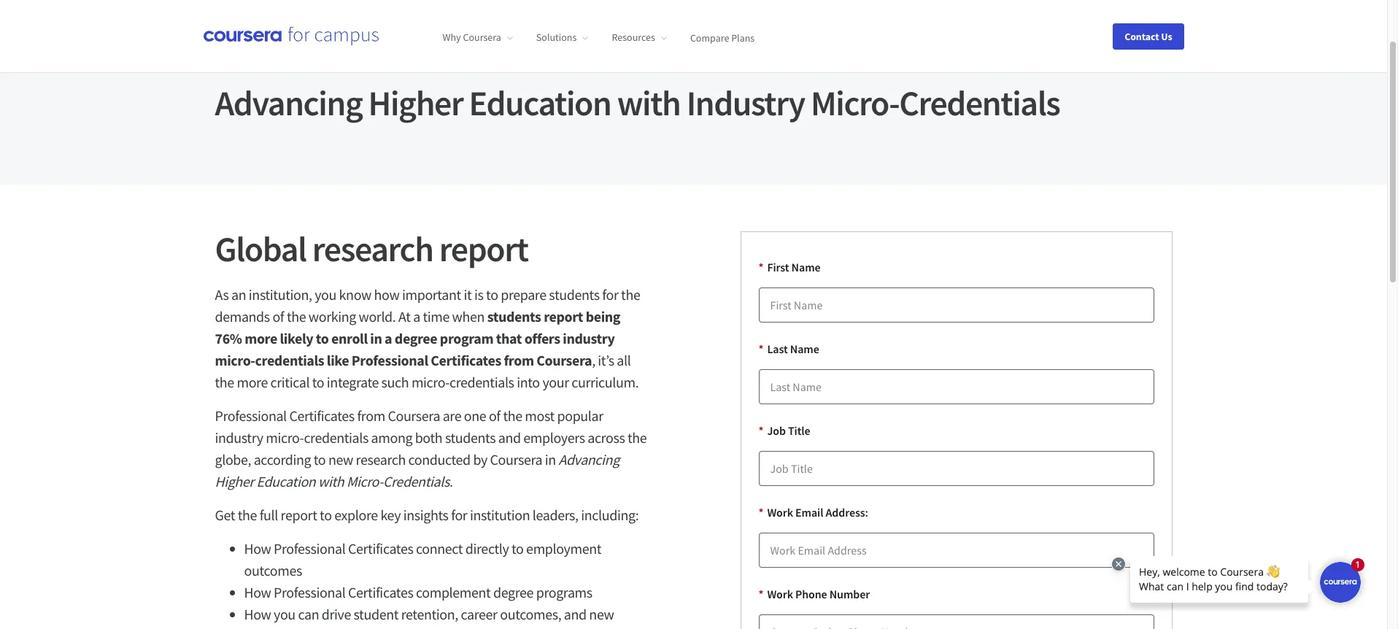 Task type: vqa. For each thing, say whether or not it's contained in the screenshot.
Coursera for Business image
no



Task type: describe. For each thing, give the bounding box(es) containing it.
* for * work phone number
[[759, 587, 764, 601]]

new for to
[[328, 450, 353, 469]]

2 how from the top
[[244, 583, 271, 601]]

including:
[[581, 506, 639, 524]]

likely
[[280, 329, 313, 347]]

contact us
[[1125, 30, 1172, 43]]

0 vertical spatial micro-
[[811, 81, 899, 125]]

working
[[309, 307, 356, 325]]

such
[[381, 373, 409, 391]]

First Name text field
[[759, 288, 1154, 323]]

students report being 76% more likely to enroll in a degree program that offers industry micro-credentials like professional certificates from coursera
[[215, 307, 620, 369]]

enroll
[[331, 329, 368, 347]]

compare plans link
[[690, 31, 755, 44]]

industry
[[686, 81, 805, 125]]

as
[[215, 285, 229, 304]]

retention,
[[401, 605, 458, 623]]

contact
[[1125, 30, 1159, 43]]

to inside , it's all the more critical to integrate such micro-credentials into your curriculum.
[[312, 373, 324, 391]]

* work phone number
[[759, 587, 870, 601]]

outcomes,
[[500, 605, 561, 623]]

how
[[374, 285, 399, 304]]

and inside how professional certificates connect directly to employment outcomes how professional certificates complement degree programs how you can drive student retention, career outcomes, and new revenue streams by offering professional certificates
[[564, 605, 587, 623]]

it
[[464, 285, 472, 304]]

the up likely
[[287, 307, 306, 325]]

as an institution, you know how important it is to prepare students for the demands of the working world. at a time when
[[215, 285, 640, 325]]

micro- inside students report being 76% more likely to enroll in a degree program that offers industry micro-credentials like professional certificates from coursera
[[215, 351, 255, 369]]

advancing for advancing higher education with micro-credentials
[[559, 450, 619, 469]]

.
[[449, 472, 453, 490]]

in inside professional certificates from coursera are one of the most popular industry micro-credentials among both students and employers across the globe, according to new research conducted by coursera in
[[545, 450, 556, 469]]

0 vertical spatial credentials
[[899, 81, 1060, 125]]

1 horizontal spatial report
[[439, 227, 528, 271]]

coursera inside students report being 76% more likely to enroll in a degree program that offers industry micro-credentials like professional certificates from coursera
[[537, 351, 592, 369]]

connect
[[416, 539, 463, 558]]

report inside students report being 76% more likely to enroll in a degree program that offers industry micro-credentials like professional certificates from coursera
[[544, 307, 583, 325]]

degree inside students report being 76% more likely to enroll in a degree program that offers industry micro-credentials like professional certificates from coursera
[[395, 329, 437, 347]]

more for the
[[237, 373, 268, 391]]

time
[[423, 307, 450, 325]]

complement
[[416, 583, 491, 601]]

being
[[586, 307, 620, 325]]

76%
[[215, 329, 242, 347]]

revenue
[[244, 627, 291, 629]]

of inside professional certificates from coursera are one of the most popular industry micro-credentials among both students and employers across the globe, according to new research conducted by coursera in
[[489, 407, 500, 425]]

one
[[464, 407, 486, 425]]

solutions link
[[536, 31, 589, 44]]

work for work email address:
[[767, 505, 793, 520]]

global research report
[[215, 227, 528, 271]]

resources link
[[612, 31, 667, 44]]

email
[[796, 505, 824, 520]]

first
[[767, 260, 789, 274]]

to inside students report being 76% more likely to enroll in a degree program that offers industry micro-credentials like professional certificates from coursera
[[316, 329, 329, 347]]

streams
[[294, 627, 340, 629]]

,
[[592, 351, 595, 369]]

* for * last name
[[759, 342, 764, 356]]

global
[[215, 227, 306, 271]]

get
[[215, 506, 235, 524]]

solutions
[[536, 31, 577, 44]]

your
[[543, 373, 569, 391]]

* first name
[[759, 260, 821, 274]]

like
[[327, 351, 349, 369]]

coursera up "both"
[[388, 407, 440, 425]]

career
[[461, 605, 497, 623]]

get the full report to explore key insights for institution leaders, including:
[[215, 506, 639, 524]]

advancing higher education with industry micro-credentials
[[215, 81, 1060, 125]]

the right the "across"
[[628, 428, 647, 447]]

certificates down the outcomes,
[[482, 627, 547, 629]]

the left "most"
[[503, 407, 522, 425]]

institution,
[[249, 285, 312, 304]]

title
[[788, 423, 811, 438]]

demands
[[215, 307, 270, 325]]

report
[[215, 47, 264, 66]]

leaders,
[[533, 506, 579, 524]]

know
[[339, 285, 371, 304]]

integrate
[[327, 373, 379, 391]]

more for 76%
[[245, 329, 277, 347]]

it's
[[598, 351, 614, 369]]

education for industry
[[469, 81, 611, 125]]

* job title
[[759, 423, 811, 438]]

* for * first name
[[759, 260, 764, 274]]

institution
[[470, 506, 530, 524]]

why coursera link
[[443, 31, 513, 44]]

number
[[830, 587, 870, 601]]

job
[[767, 423, 786, 438]]

employment
[[526, 539, 601, 558]]

professional certificates from coursera are one of the most popular industry micro-credentials among both students and employers across the globe, according to new research conducted by coursera in
[[215, 407, 647, 469]]

most
[[525, 407, 555, 425]]

can
[[298, 605, 319, 623]]

plans
[[731, 31, 755, 44]]

compare plans
[[690, 31, 755, 44]]

Country Code + Phone Number telephone field
[[759, 615, 1154, 629]]

0 horizontal spatial for
[[451, 506, 467, 524]]

key
[[381, 506, 401, 524]]

to inside professional certificates from coursera are one of the most popular industry micro-credentials among both students and employers across the globe, according to new research conducted by coursera in
[[314, 450, 326, 469]]

conducted
[[408, 450, 471, 469]]

us
[[1161, 30, 1172, 43]]

micro- inside advancing higher education with micro-credentials
[[347, 472, 383, 490]]

* for * work email address:
[[759, 505, 764, 520]]

at
[[398, 307, 411, 325]]

and inside professional certificates from coursera are one of the most popular industry micro-credentials among both students and employers across the globe, according to new research conducted by coursera in
[[498, 428, 521, 447]]

full
[[260, 506, 278, 524]]

critical
[[270, 373, 310, 391]]

3 how from the top
[[244, 605, 271, 623]]

programs
[[536, 583, 592, 601]]

certificates down key on the left bottom
[[348, 539, 413, 558]]

credentials inside , it's all the more critical to integrate such micro-credentials into your curriculum.
[[450, 373, 514, 391]]

certificates up 'student'
[[348, 583, 413, 601]]

professional down retention,
[[408, 627, 479, 629]]

Last Name text field
[[759, 369, 1154, 404]]

new for and
[[589, 605, 614, 623]]

outcomes
[[244, 561, 302, 579]]

2 vertical spatial report
[[281, 506, 317, 524]]

credentials inside students report being 76% more likely to enroll in a degree program that offers industry micro-credentials like professional certificates from coursera
[[255, 351, 324, 369]]



Task type: locate. For each thing, give the bounding box(es) containing it.
0 horizontal spatial degree
[[395, 329, 437, 347]]

research down among
[[356, 450, 406, 469]]

by for offering
[[343, 627, 357, 629]]

certificates
[[431, 351, 501, 369], [289, 407, 355, 425], [348, 539, 413, 558], [348, 583, 413, 601], [482, 627, 547, 629]]

across
[[588, 428, 625, 447]]

to right according
[[314, 450, 326, 469]]

0 vertical spatial new
[[328, 450, 353, 469]]

0 horizontal spatial from
[[357, 407, 385, 425]]

1 vertical spatial name
[[790, 342, 819, 356]]

1 vertical spatial work
[[767, 587, 793, 601]]

you up working
[[315, 285, 336, 304]]

education inside advancing higher education with micro-credentials
[[257, 472, 316, 490]]

0 vertical spatial higher
[[368, 81, 463, 125]]

2 horizontal spatial report
[[544, 307, 583, 325]]

0 vertical spatial industry
[[563, 329, 615, 347]]

advancing down coursera for campus image
[[215, 81, 362, 125]]

micro- inside , it's all the more critical to integrate such micro-credentials into your curriculum.
[[412, 373, 450, 391]]

2 horizontal spatial micro-
[[412, 373, 450, 391]]

for inside as an institution, you know how important it is to prepare students for the demands of the working world. at a time when
[[602, 285, 618, 304]]

0 vertical spatial of
[[273, 307, 284, 325]]

a
[[413, 307, 420, 325], [385, 329, 392, 347]]

students up the being
[[549, 285, 600, 304]]

1 vertical spatial research
[[356, 450, 406, 469]]

* left 'first' at right
[[759, 260, 764, 274]]

more left critical
[[237, 373, 268, 391]]

* for * job title
[[759, 423, 764, 438]]

you inside as an institution, you know how important it is to prepare students for the demands of the working world. at a time when
[[315, 285, 336, 304]]

compare
[[690, 31, 729, 44]]

a right at
[[413, 307, 420, 325]]

micro- down 76%
[[215, 351, 255, 369]]

1 vertical spatial credentials
[[450, 373, 514, 391]]

1 * from the top
[[759, 260, 764, 274]]

0 vertical spatial advancing
[[215, 81, 362, 125]]

1 horizontal spatial you
[[315, 285, 336, 304]]

0 vertical spatial from
[[504, 351, 534, 369]]

to right the is
[[486, 285, 498, 304]]

micro-
[[811, 81, 899, 125], [347, 472, 383, 490]]

1 horizontal spatial micro-
[[811, 81, 899, 125]]

new up explore on the bottom of the page
[[328, 450, 353, 469]]

micro- inside professional certificates from coursera are one of the most popular industry micro-credentials among both students and employers across the globe, according to new research conducted by coursera in
[[266, 428, 304, 447]]

1 vertical spatial and
[[564, 605, 587, 623]]

0 horizontal spatial advancing
[[215, 81, 362, 125]]

resources
[[612, 31, 655, 44]]

1 horizontal spatial a
[[413, 307, 420, 325]]

curriculum.
[[572, 373, 639, 391]]

in inside students report being 76% more likely to enroll in a degree program that offers industry micro-credentials like professional certificates from coursera
[[370, 329, 382, 347]]

1 vertical spatial higher
[[215, 472, 254, 490]]

micro- right such
[[412, 373, 450, 391]]

work for work phone number
[[767, 587, 793, 601]]

from inside professional certificates from coursera are one of the most popular industry micro-credentials among both students and employers across the globe, according to new research conducted by coursera in
[[357, 407, 385, 425]]

according
[[254, 450, 311, 469]]

credentials left among
[[304, 428, 369, 447]]

to left explore on the bottom of the page
[[320, 506, 332, 524]]

1 horizontal spatial of
[[489, 407, 500, 425]]

1 horizontal spatial and
[[564, 605, 587, 623]]

explore
[[334, 506, 378, 524]]

1 horizontal spatial micro-
[[266, 428, 304, 447]]

new down the programs
[[589, 605, 614, 623]]

1 horizontal spatial in
[[545, 450, 556, 469]]

the
[[621, 285, 640, 304], [287, 307, 306, 325], [215, 373, 234, 391], [503, 407, 522, 425], [628, 428, 647, 447], [238, 506, 257, 524]]

with up explore on the bottom of the page
[[318, 472, 344, 490]]

work
[[767, 505, 793, 520], [767, 587, 793, 601]]

the left full
[[238, 506, 257, 524]]

that
[[496, 329, 522, 347]]

among
[[371, 428, 412, 447]]

2 vertical spatial credentials
[[304, 428, 369, 447]]

is
[[474, 285, 483, 304]]

1 horizontal spatial from
[[504, 351, 534, 369]]

professional up can
[[274, 583, 345, 601]]

1 horizontal spatial industry
[[563, 329, 615, 347]]

1 horizontal spatial by
[[473, 450, 487, 469]]

report right full
[[281, 506, 317, 524]]

new inside professional certificates from coursera are one of the most popular industry micro-credentials among both students and employers across the globe, according to new research conducted by coursera in
[[328, 450, 353, 469]]

1 horizontal spatial for
[[602, 285, 618, 304]]

1 vertical spatial education
[[257, 472, 316, 490]]

1 vertical spatial you
[[274, 605, 295, 623]]

0 vertical spatial you
[[315, 285, 336, 304]]

students inside as an institution, you know how important it is to prepare students for the demands of the working world. at a time when
[[549, 285, 600, 304]]

1 vertical spatial advancing
[[559, 450, 619, 469]]

offers
[[524, 329, 560, 347]]

0 vertical spatial report
[[439, 227, 528, 271]]

of down institution,
[[273, 307, 284, 325]]

0 vertical spatial micro-
[[215, 351, 255, 369]]

0 vertical spatial how
[[244, 539, 271, 558]]

0 vertical spatial and
[[498, 428, 521, 447]]

0 horizontal spatial micro-
[[347, 472, 383, 490]]

both
[[415, 428, 442, 447]]

2 vertical spatial micro-
[[266, 428, 304, 447]]

micro-
[[215, 351, 255, 369], [412, 373, 450, 391], [266, 428, 304, 447]]

coursera down employers
[[490, 450, 542, 469]]

an
[[231, 285, 246, 304]]

advancing down the "across"
[[559, 450, 619, 469]]

and down the programs
[[564, 605, 587, 623]]

professional inside students report being 76% more likely to enroll in a degree program that offers industry micro-credentials like professional certificates from coursera
[[352, 351, 428, 369]]

* left "job"
[[759, 423, 764, 438]]

0 horizontal spatial micro-
[[215, 351, 255, 369]]

how up revenue
[[244, 605, 271, 623]]

to right directly
[[512, 539, 524, 558]]

* left the email
[[759, 505, 764, 520]]

certificates down program
[[431, 351, 501, 369]]

credentials inside advancing higher education with micro-credentials
[[383, 472, 449, 490]]

0 horizontal spatial a
[[385, 329, 392, 347]]

1 vertical spatial a
[[385, 329, 392, 347]]

education down according
[[257, 472, 316, 490]]

4 * from the top
[[759, 505, 764, 520]]

by inside professional certificates from coursera are one of the most popular industry micro-credentials among both students and employers across the globe, according to new research conducted by coursera in
[[473, 450, 487, 469]]

0 vertical spatial a
[[413, 307, 420, 325]]

1 horizontal spatial degree
[[493, 583, 534, 601]]

*
[[759, 260, 764, 274], [759, 342, 764, 356], [759, 423, 764, 438], [759, 505, 764, 520], [759, 587, 764, 601]]

phone
[[796, 587, 827, 601]]

higher inside advancing higher education with micro-credentials
[[215, 472, 254, 490]]

are
[[443, 407, 461, 425]]

more inside , it's all the more critical to integrate such micro-credentials into your curriculum.
[[237, 373, 268, 391]]

from up into
[[504, 351, 534, 369]]

advancing
[[215, 81, 362, 125], [559, 450, 619, 469]]

from
[[504, 351, 534, 369], [357, 407, 385, 425]]

students inside professional certificates from coursera are one of the most popular industry micro-credentials among both students and employers across the globe, according to new research conducted by coursera in
[[445, 428, 496, 447]]

students down one on the left bottom of page
[[445, 428, 496, 447]]

0 horizontal spatial with
[[318, 472, 344, 490]]

credentials up one on the left bottom of page
[[450, 373, 514, 391]]

advancing for advancing higher education with industry micro-credentials
[[215, 81, 362, 125]]

0 horizontal spatial new
[[328, 450, 353, 469]]

1 vertical spatial industry
[[215, 428, 263, 447]]

0 vertical spatial name
[[792, 260, 821, 274]]

1 vertical spatial by
[[343, 627, 357, 629]]

in down world.
[[370, 329, 382, 347]]

1 vertical spatial how
[[244, 583, 271, 601]]

* work email address:
[[759, 505, 868, 520]]

0 vertical spatial in
[[370, 329, 382, 347]]

last
[[767, 342, 788, 356]]

0 horizontal spatial in
[[370, 329, 382, 347]]

0 horizontal spatial higher
[[215, 472, 254, 490]]

to inside how professional certificates connect directly to employment outcomes how professional certificates complement degree programs how you can drive student retention, career outcomes, and new revenue streams by offering professional certificates
[[512, 539, 524, 558]]

from inside students report being 76% more likely to enroll in a degree program that offers industry micro-credentials like professional certificates from coursera
[[504, 351, 534, 369]]

1 vertical spatial of
[[489, 407, 500, 425]]

of inside as an institution, you know how important it is to prepare students for the demands of the working world. at a time when
[[273, 307, 284, 325]]

by right conducted
[[473, 450, 487, 469]]

work left phone
[[767, 587, 793, 601]]

the up all
[[621, 285, 640, 304]]

by
[[473, 450, 487, 469], [343, 627, 357, 629]]

report up the is
[[439, 227, 528, 271]]

* left phone
[[759, 587, 764, 601]]

industry up ,
[[563, 329, 615, 347]]

education down solutions
[[469, 81, 611, 125]]

to right critical
[[312, 373, 324, 391]]

with for micro-
[[318, 472, 344, 490]]

you
[[315, 285, 336, 304], [274, 605, 295, 623]]

degree inside how professional certificates connect directly to employment outcomes how professional certificates complement degree programs how you can drive student retention, career outcomes, and new revenue streams by offering professional certificates
[[493, 583, 534, 601]]

the down 76%
[[215, 373, 234, 391]]

1 vertical spatial micro-
[[347, 472, 383, 490]]

new inside how professional certificates connect directly to employment outcomes how professional certificates complement degree programs how you can drive student retention, career outcomes, and new revenue streams by offering professional certificates
[[589, 605, 614, 623]]

insights
[[403, 506, 449, 524]]

of right one on the left bottom of page
[[489, 407, 500, 425]]

work left the email
[[767, 505, 793, 520]]

1 vertical spatial from
[[357, 407, 385, 425]]

2 work from the top
[[767, 587, 793, 601]]

professional up globe,
[[215, 407, 287, 425]]

1 horizontal spatial education
[[469, 81, 611, 125]]

education for micro-
[[257, 472, 316, 490]]

and
[[498, 428, 521, 447], [564, 605, 587, 623]]

coursera right why
[[463, 31, 501, 44]]

professional up the outcomes on the left
[[274, 539, 345, 558]]

prepare
[[501, 285, 546, 304]]

by for coursera
[[473, 450, 487, 469]]

2 vertical spatial students
[[445, 428, 496, 447]]

certificates inside professional certificates from coursera are one of the most popular industry micro-credentials among both students and employers across the globe, according to new research conducted by coursera in
[[289, 407, 355, 425]]

Job Title text field
[[759, 451, 1154, 486]]

student
[[354, 605, 399, 623]]

advancing inside advancing higher education with micro-credentials
[[559, 450, 619, 469]]

1 vertical spatial credentials
[[383, 472, 449, 490]]

0 vertical spatial for
[[602, 285, 618, 304]]

* left "last"
[[759, 342, 764, 356]]

Work Email Address email field
[[759, 533, 1154, 568]]

0 vertical spatial degree
[[395, 329, 437, 347]]

1 vertical spatial with
[[318, 472, 344, 490]]

more down demands
[[245, 329, 277, 347]]

more
[[245, 329, 277, 347], [237, 373, 268, 391]]

credentials inside professional certificates from coursera are one of the most popular industry micro-credentials among both students and employers across the globe, according to new research conducted by coursera in
[[304, 428, 369, 447]]

credentials
[[255, 351, 324, 369], [450, 373, 514, 391], [304, 428, 369, 447]]

you up revenue
[[274, 605, 295, 623]]

students up that on the bottom of page
[[487, 307, 541, 325]]

all
[[617, 351, 631, 369]]

0 horizontal spatial credentials
[[383, 472, 449, 490]]

name for * last name
[[790, 342, 819, 356]]

0 vertical spatial with
[[617, 81, 681, 125]]

1 horizontal spatial credentials
[[899, 81, 1060, 125]]

why
[[443, 31, 461, 44]]

higher for advancing higher education with micro-credentials
[[215, 472, 254, 490]]

industry up globe,
[[215, 428, 263, 447]]

2 * from the top
[[759, 342, 764, 356]]

to inside as an institution, you know how important it is to prepare students for the demands of the working world. at a time when
[[486, 285, 498, 304]]

3 * from the top
[[759, 423, 764, 438]]

degree
[[395, 329, 437, 347], [493, 583, 534, 601]]

1 how from the top
[[244, 539, 271, 558]]

for up the being
[[602, 285, 618, 304]]

0 horizontal spatial education
[[257, 472, 316, 490]]

a inside students report being 76% more likely to enroll in a degree program that offers industry micro-credentials like professional certificates from coursera
[[385, 329, 392, 347]]

professional
[[352, 351, 428, 369], [215, 407, 287, 425], [274, 539, 345, 558], [274, 583, 345, 601], [408, 627, 479, 629]]

1 horizontal spatial advancing
[[559, 450, 619, 469]]

report up "offers"
[[544, 307, 583, 325]]

0 horizontal spatial by
[[343, 627, 357, 629]]

a inside as an institution, you know how important it is to prepare students for the demands of the working world. at a time when
[[413, 307, 420, 325]]

1 vertical spatial degree
[[493, 583, 534, 601]]

0 vertical spatial students
[[549, 285, 600, 304]]

research up how on the left of page
[[312, 227, 433, 271]]

the inside , it's all the more critical to integrate such micro-credentials into your curriculum.
[[215, 373, 234, 391]]

popular
[[557, 407, 603, 425]]

address:
[[826, 505, 868, 520]]

0 vertical spatial credentials
[[255, 351, 324, 369]]

0 horizontal spatial of
[[273, 307, 284, 325]]

1 vertical spatial more
[[237, 373, 268, 391]]

degree down at
[[395, 329, 437, 347]]

name right "last"
[[790, 342, 819, 356]]

0 vertical spatial more
[[245, 329, 277, 347]]

world.
[[359, 307, 396, 325]]

0 vertical spatial research
[[312, 227, 433, 271]]

1 horizontal spatial new
[[589, 605, 614, 623]]

certificates inside students report being 76% more likely to enroll in a degree program that offers industry micro-credentials like professional certificates from coursera
[[431, 351, 501, 369]]

students inside students report being 76% more likely to enroll in a degree program that offers industry micro-credentials like professional certificates from coursera
[[487, 307, 541, 325]]

* last name
[[759, 342, 819, 356]]

by down drive
[[343, 627, 357, 629]]

from up among
[[357, 407, 385, 425]]

by inside how professional certificates connect directly to employment outcomes how professional certificates complement degree programs how you can drive student retention, career outcomes, and new revenue streams by offering professional certificates
[[343, 627, 357, 629]]

certificates down integrate
[[289, 407, 355, 425]]

0 horizontal spatial industry
[[215, 428, 263, 447]]

directly
[[465, 539, 509, 558]]

0 vertical spatial by
[[473, 450, 487, 469]]

in down employers
[[545, 450, 556, 469]]

name for * first name
[[792, 260, 821, 274]]

to down working
[[316, 329, 329, 347]]

to
[[486, 285, 498, 304], [316, 329, 329, 347], [312, 373, 324, 391], [314, 450, 326, 469], [320, 506, 332, 524], [512, 539, 524, 558]]

offering
[[360, 627, 405, 629]]

0 vertical spatial work
[[767, 505, 793, 520]]

coursera up your
[[537, 351, 592, 369]]

a down world.
[[385, 329, 392, 347]]

report
[[439, 227, 528, 271], [544, 307, 583, 325], [281, 506, 317, 524]]

you inside how professional certificates connect directly to employment outcomes how professional certificates complement degree programs how you can drive student retention, career outcomes, and new revenue streams by offering professional certificates
[[274, 605, 295, 623]]

and left employers
[[498, 428, 521, 447]]

with down the resources link
[[617, 81, 681, 125]]

industry inside students report being 76% more likely to enroll in a degree program that offers industry micro-credentials like professional certificates from coursera
[[563, 329, 615, 347]]

1 horizontal spatial with
[[617, 81, 681, 125]]

more inside students report being 76% more likely to enroll in a degree program that offers industry micro-credentials like professional certificates from coursera
[[245, 329, 277, 347]]

industry inside professional certificates from coursera are one of the most popular industry micro-credentials among both students and employers across the globe, according to new research conducted by coursera in
[[215, 428, 263, 447]]

program
[[440, 329, 493, 347]]

1 vertical spatial micro-
[[412, 373, 450, 391]]

1 vertical spatial for
[[451, 506, 467, 524]]

1 vertical spatial new
[[589, 605, 614, 623]]

0 horizontal spatial you
[[274, 605, 295, 623]]

micro- up according
[[266, 428, 304, 447]]

employers
[[524, 428, 585, 447]]

1 horizontal spatial higher
[[368, 81, 463, 125]]

advancing higher education with micro-credentials
[[215, 450, 619, 490]]

1 work from the top
[[767, 505, 793, 520]]

professional up such
[[352, 351, 428, 369]]

0 horizontal spatial report
[[281, 506, 317, 524]]

name right 'first' at right
[[792, 260, 821, 274]]

into
[[517, 373, 540, 391]]

5 * from the top
[[759, 587, 764, 601]]

with inside advancing higher education with micro-credentials
[[318, 472, 344, 490]]

how up the outcomes on the left
[[244, 539, 271, 558]]

how down the outcomes on the left
[[244, 583, 271, 601]]

2 vertical spatial how
[[244, 605, 271, 623]]

0 horizontal spatial and
[[498, 428, 521, 447]]

research
[[312, 227, 433, 271], [356, 450, 406, 469]]

coursera for campus image
[[203, 26, 378, 46]]

professional inside professional certificates from coursera are one of the most popular industry micro-credentials among both students and employers across the globe, according to new research conducted by coursera in
[[215, 407, 287, 425]]

contact us button
[[1113, 23, 1184, 49]]

name
[[792, 260, 821, 274], [790, 342, 819, 356]]

students
[[549, 285, 600, 304], [487, 307, 541, 325], [445, 428, 496, 447]]

with for industry
[[617, 81, 681, 125]]

1 vertical spatial in
[[545, 450, 556, 469]]

credentials up critical
[[255, 351, 324, 369]]

how
[[244, 539, 271, 558], [244, 583, 271, 601], [244, 605, 271, 623]]

1 vertical spatial students
[[487, 307, 541, 325]]

when
[[452, 307, 485, 325]]

higher for advancing higher education with industry micro-credentials
[[368, 81, 463, 125]]

research inside professional certificates from coursera are one of the most popular industry micro-credentials among both students and employers across the globe, according to new research conducted by coursera in
[[356, 450, 406, 469]]

, it's all the more critical to integrate such micro-credentials into your curriculum.
[[215, 351, 639, 391]]

degree up the outcomes,
[[493, 583, 534, 601]]

why coursera
[[443, 31, 501, 44]]

0 vertical spatial education
[[469, 81, 611, 125]]

1 vertical spatial report
[[544, 307, 583, 325]]

for right insights
[[451, 506, 467, 524]]

how professional certificates connect directly to employment outcomes how professional certificates complement degree programs how you can drive student retention, career outcomes, and new revenue streams by offering professional certificates
[[244, 539, 614, 629]]



